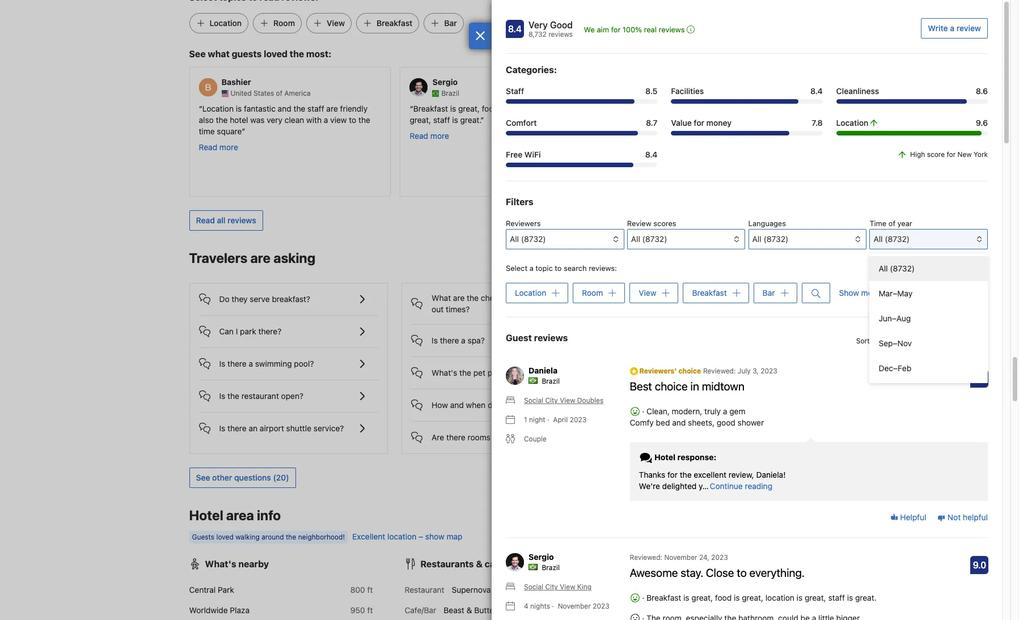 Task type: describe. For each thing, give the bounding box(es) containing it.
restaurants
[[421, 559, 474, 569]]

can i park there?
[[219, 326, 281, 336]]

to right topic
[[555, 264, 562, 273]]

· up campgaw lift 1
[[642, 593, 644, 603]]

social city view doubles
[[524, 397, 604, 405]]

read for i liked the view from my room to the times square, the balcony, and the service at the bar.
[[621, 131, 639, 140]]

info
[[257, 507, 281, 523]]

the up square at the top of the page
[[216, 115, 228, 125]]

and inside "button"
[[450, 400, 464, 410]]

location 9.6 meter
[[836, 131, 988, 136]]

an for instant
[[664, 395, 673, 405]]

do they serve breakfast?
[[219, 294, 310, 304]]

the left pet
[[459, 368, 471, 378]]

1 vertical spatial 1
[[673, 606, 676, 615]]

1 horizontal spatial bar
[[763, 288, 775, 298]]

23 mi for 1
[[784, 606, 804, 615]]

liked
[[629, 104, 646, 113]]

all (8732) for languages
[[752, 234, 789, 244]]

social for sergio
[[524, 583, 543, 592]]

good
[[717, 418, 736, 428]]

see availability
[[750, 254, 806, 264]]

the down room
[[712, 115, 724, 125]]

ski
[[636, 559, 650, 569]]

list of reviews region
[[499, 352, 995, 620]]

the right loved
[[290, 49, 304, 59]]

reading
[[745, 482, 773, 491]]

great. for "
[[460, 115, 481, 125]]

campgaw for campgaw lift 1
[[620, 606, 657, 615]]

what's for what's nearby
[[205, 559, 236, 569]]

best
[[630, 380, 652, 393]]

read more button for breakfast is great, food is great, location is great, staff is great.
[[410, 130, 449, 142]]

all (8732) for review scores
[[631, 234, 667, 244]]

worldwide
[[189, 606, 228, 615]]

clean
[[285, 115, 304, 125]]

what's for what's the pet policy?
[[432, 368, 457, 378]]

lift for 1
[[659, 606, 671, 615]]

not helpful button
[[938, 512, 988, 523]]

bar.
[[778, 115, 791, 125]]

comfort 8.7 meter
[[506, 131, 658, 136]]

reviews:
[[589, 264, 617, 273]]

israel
[[653, 89, 670, 97]]

and inside "what are the check-in and check- out times?"
[[515, 293, 528, 303]]

was
[[250, 115, 265, 125]]

beast & butterflies
[[444, 606, 512, 615]]

8.4 inside scored 8.4 element
[[508, 24, 522, 34]]

filters
[[506, 197, 534, 207]]

and inside clean, modern, truly a gem comfy bed and sheets, good shower
[[672, 418, 686, 428]]

to inside list of reviews "region"
[[737, 567, 747, 580]]

all (8732) up mar–may
[[879, 264, 915, 273]]

city for sergio
[[545, 583, 558, 592]]

high score for new york
[[910, 150, 988, 159]]

best choice in midtown
[[630, 380, 745, 393]]

more for breakfast is great, food is great, location is great, staff is great.
[[430, 131, 449, 140]]

close image
[[475, 31, 486, 40]]

park
[[218, 585, 234, 595]]

2023 up close
[[711, 554, 728, 562]]

1 inside list of reviews "region"
[[524, 416, 527, 424]]

review
[[957, 23, 981, 33]]

scored 10 element
[[971, 370, 989, 388]]

23 for campgaw lift 1
[[784, 606, 793, 615]]

breakfast inside " breakfast is great, food is great, location is great, staff is great.
[[413, 104, 448, 113]]

awesome stay. close to everything.
[[630, 567, 805, 580]]

filter reviews region
[[506, 195, 988, 383]]

see for see other questions (20)
[[196, 473, 210, 482]]

hotel response:
[[653, 453, 716, 462]]

very
[[267, 115, 282, 125]]

20 for beast & butterflies
[[571, 606, 581, 615]]

" for great.
[[481, 115, 484, 125]]

answer
[[702, 395, 728, 405]]

for down my
[[694, 118, 704, 128]]

i inside how and when do i pay? "button"
[[499, 400, 501, 410]]

time of year
[[870, 219, 912, 228]]

location up what
[[210, 18, 242, 28]]

for left new
[[947, 150, 956, 159]]

we for we aim for 100% real reviews
[[584, 25, 595, 34]]

they
[[232, 294, 248, 304]]

(8732) for review scores
[[642, 234, 667, 244]]

100%
[[623, 25, 642, 34]]

there for is there a spa?
[[440, 336, 459, 345]]

city for daniela
[[545, 397, 558, 405]]

read all reviews
[[196, 215, 256, 225]]

a left "swimming" on the bottom left
[[249, 359, 253, 368]]

dec–feb
[[879, 364, 912, 373]]

read for location is fantastic and the staff are friendly also the hotel was very clean with a view to the time square
[[199, 142, 217, 152]]

show more button
[[839, 283, 880, 304]]

ft right 800
[[367, 585, 373, 595]]

reviewed: for reviewed: july 3, 2023
[[703, 367, 736, 376]]

reviews right guest
[[534, 333, 568, 343]]

read more for i liked the view from my room to the times square, the balcony, and the service at the bar.
[[621, 131, 660, 140]]

0 vertical spatial questions
[[760, 395, 796, 405]]

the up 8.7
[[648, 104, 660, 113]]

the right at
[[764, 115, 776, 125]]

instant
[[675, 395, 700, 405]]

food for breakfast is great, food is great, location is great, staff is great.
[[715, 593, 732, 603]]

new
[[958, 150, 972, 159]]

daniela
[[529, 366, 558, 376]]

20 ft for supernova
[[571, 585, 588, 595]]

for inside thanks for the excellent review, daniela! we're delighted y…
[[668, 470, 678, 480]]

ft up 4 nights · november 2023
[[583, 585, 588, 595]]

hotel for hotel area info
[[189, 507, 223, 523]]

with inside " location is fantastic and the staff are friendly also the hotel was very clean with a view to the time square
[[306, 115, 322, 125]]

all for review scores
[[631, 234, 640, 244]]

most
[[740, 395, 758, 405]]

the up at
[[743, 104, 755, 113]]

united states of america
[[231, 89, 311, 97]]

real
[[644, 25, 657, 34]]

reviewed: for reviewed: november 24, 2023
[[630, 554, 663, 562]]

choice for reviewers'
[[679, 367, 701, 376]]

is there a spa?
[[432, 336, 485, 345]]

most:
[[306, 49, 331, 59]]

reviewed: november 24, 2023
[[630, 554, 728, 562]]

we aim for 100% real reviews
[[584, 25, 685, 34]]

location down the cleanliness
[[836, 118, 869, 128]]

is there an airport shuttle service? button
[[199, 413, 378, 435]]

pool?
[[294, 359, 314, 368]]

brazil inside this is a carousel with rotating slides. it displays featured reviews of the property. use the next and previous buttons to navigate. region
[[442, 89, 459, 97]]

location down topic
[[515, 288, 546, 298]]

23 for campgaw lift 2
[[784, 585, 793, 595]]

a right ask
[[702, 366, 706, 375]]

all
[[217, 215, 225, 225]]

· breakfast is great, food is great, location is great, staff is great.
[[640, 593, 877, 603]]

facilities
[[671, 86, 704, 96]]

all (8732) link
[[870, 256, 988, 281]]

reviews inside very good 8,732 reviews
[[549, 30, 573, 39]]

" for was
[[242, 126, 245, 136]]

sergio for bashier
[[432, 77, 458, 87]]

8.4 for free wifi
[[645, 150, 658, 159]]

in inside list of reviews "region"
[[691, 380, 699, 393]]

campgaw for campgaw lift 2
[[620, 585, 657, 595]]

for inside we aim for 100% real reviews button
[[611, 25, 621, 34]]

staff 8.5 meter
[[506, 99, 658, 104]]

ft down king
[[583, 606, 588, 615]]

food for "
[[482, 104, 498, 113]]

restaurant
[[405, 585, 444, 595]]

the inside "what are the check-in and check- out times?"
[[467, 293, 479, 303]]

reviewers' choice
[[638, 367, 701, 376]]

money
[[706, 118, 732, 128]]

an for airport
[[249, 423, 258, 433]]

with inside button
[[493, 433, 508, 442]]

23 mi for 2
[[784, 585, 804, 595]]

a inside " location is fantastic and the staff are friendly also the hotel was very clean with a view to the time square
[[324, 115, 328, 125]]

ft right 950 at left
[[367, 606, 373, 615]]

" inside " i liked the view from my room to the times square, the balcony, and the service at the bar.
[[621, 104, 624, 113]]

review,
[[729, 470, 754, 480]]

write a review button
[[921, 18, 988, 39]]

bed
[[656, 418, 670, 428]]

in inside "what are the check-in and check- out times?"
[[506, 293, 513, 303]]

hotel area info
[[189, 507, 281, 523]]

2023 right april
[[570, 416, 587, 424]]

languages
[[748, 219, 786, 228]]

united states of america image
[[221, 90, 228, 97]]

we aim for 100% real reviews button
[[584, 24, 695, 35]]

my
[[700, 104, 711, 113]]

is for is there an airport shuttle service?
[[219, 423, 225, 433]]

& for butterflies
[[467, 606, 472, 615]]

reviews left by:
[[872, 337, 896, 346]]

the left 'restaurant'
[[227, 391, 239, 401]]

beast
[[444, 606, 464, 615]]

what are the check-in and check- out times? button
[[411, 283, 591, 315]]

and inside " location is fantastic and the staff are friendly also the hotel was very clean with a view to the time square
[[278, 104, 291, 113]]

brazil for daniela
[[542, 377, 560, 386]]

by:
[[898, 337, 908, 346]]

score
[[927, 150, 945, 159]]

review scores
[[627, 219, 676, 228]]

how and when do i pay?
[[432, 400, 521, 410]]

read more for breakfast is great, food is great, location is great, staff is great.
[[410, 131, 449, 140]]

2023 right 3,
[[761, 367, 778, 376]]

all (8732) button for time of year
[[870, 229, 988, 250]]

daniela!
[[756, 470, 786, 480]]

park
[[240, 326, 256, 336]]

wifi
[[525, 150, 541, 159]]

" i liked the view from my room to the times square, the balcony, and the service at the bar.
[[621, 104, 791, 125]]

all (8732) for reviewers
[[510, 234, 546, 244]]

hotel for hotel response:
[[654, 453, 676, 462]]

are there rooms with a hot tub?
[[432, 433, 547, 442]]

· up comfy
[[640, 407, 647, 416]]

all for time of year
[[874, 234, 883, 244]]

· right night at the bottom right of the page
[[547, 416, 549, 424]]

stay.
[[681, 567, 703, 580]]

a left topic
[[530, 264, 534, 273]]

mi for campgaw lift 2
[[795, 585, 804, 595]]

square,
[[621, 115, 648, 125]]

mar–may link
[[870, 281, 988, 306]]

are for travelers are asking
[[250, 250, 271, 266]]

view inside " location is fantastic and the staff are friendly also the hotel was very clean with a view to the time square
[[330, 115, 347, 125]]

awesome
[[630, 567, 678, 580]]

mi for campgaw lift 1
[[795, 606, 804, 615]]

4
[[524, 603, 528, 611]]

reviews right all
[[228, 215, 256, 225]]

i for "
[[624, 104, 626, 113]]

8.7
[[646, 118, 658, 128]]

mar–may
[[879, 289, 913, 298]]

950 ft
[[350, 606, 373, 615]]

we have an instant answer to most questions
[[631, 395, 796, 405]]

campgaw lift 1
[[620, 606, 676, 615]]

staff for · breakfast is great, food is great, location is great, staff is great.
[[828, 593, 845, 603]]

what are the check-in and check- out times?
[[432, 293, 556, 314]]

asking
[[274, 250, 315, 266]]

do they serve breakfast? button
[[199, 283, 378, 306]]

the down friendly
[[358, 115, 370, 125]]

availability
[[767, 254, 806, 264]]

are for what are the check-in and check- out times?
[[453, 293, 465, 303]]

hot
[[517, 433, 529, 442]]

all up mar–may
[[879, 264, 888, 273]]

a right write
[[950, 23, 955, 33]]

2023 left campgaw lift 1
[[593, 603, 610, 611]]



Task type: locate. For each thing, give the bounding box(es) containing it.
value for money
[[671, 118, 732, 128]]

the up times?
[[467, 293, 479, 303]]

" location is fantastic and the staff are friendly also the hotel was very clean with a view to the time square
[[199, 104, 370, 136]]

2 mi from the top
[[795, 606, 804, 615]]

23 mi down everything.
[[784, 585, 804, 595]]

write a review
[[928, 23, 981, 33]]

we inside we aim for 100% real reviews button
[[584, 25, 595, 34]]

1 horizontal spatial questions
[[760, 395, 796, 405]]

room down "reviews:"
[[582, 288, 603, 298]]

and right how on the bottom left
[[450, 400, 464, 410]]

1 all (8732) button from the left
[[506, 229, 624, 250]]

we for we have an instant answer to most questions
[[631, 395, 643, 405]]

1 vertical spatial i
[[236, 326, 238, 336]]

0 horizontal spatial "
[[242, 126, 245, 136]]

are inside "what are the check-in and check- out times?"
[[453, 293, 465, 303]]

all (8732) button up the availability
[[748, 229, 867, 250]]

0 vertical spatial reviewed:
[[703, 367, 736, 376]]

a left the hot
[[510, 433, 515, 442]]

0 vertical spatial bar
[[444, 18, 457, 28]]

0 horizontal spatial read more
[[199, 142, 238, 152]]

travelers
[[189, 250, 248, 266]]

1 vertical spatial see
[[750, 254, 765, 264]]

1 horizontal spatial staff
[[433, 115, 450, 125]]

1 vertical spatial social
[[524, 583, 543, 592]]

see left the availability
[[750, 254, 765, 264]]

0 horizontal spatial &
[[467, 606, 472, 615]]

20
[[571, 585, 581, 595], [571, 606, 581, 615]]

questions inside button
[[234, 473, 271, 482]]

all (8732) button up select a topic to search reviews:
[[506, 229, 624, 250]]

israel image
[[643, 90, 650, 97]]

1 vertical spatial bar
[[763, 288, 775, 298]]

0 horizontal spatial "
[[199, 104, 202, 113]]

2 vertical spatial are
[[453, 293, 465, 303]]

" for breakfast is great, food is great, location is great, staff is great.
[[410, 104, 413, 113]]

select a topic to search reviews:
[[506, 264, 617, 273]]

1 social from the top
[[524, 397, 543, 405]]

check-
[[481, 293, 506, 303], [530, 293, 556, 303]]

2 horizontal spatial i
[[624, 104, 626, 113]]

2 all (8732) button from the left
[[627, 229, 745, 250]]

0 horizontal spatial bar
[[444, 18, 457, 28]]

2 20 from the top
[[571, 606, 581, 615]]

(8732) up mar–may
[[890, 264, 915, 273]]

sergio inside this is a carousel with rotating slides. it displays featured reviews of the property. use the next and previous buttons to navigate. region
[[432, 77, 458, 87]]

" left comfort
[[481, 115, 484, 125]]

0 vertical spatial brazil
[[442, 89, 459, 97]]

0 vertical spatial 8.4
[[508, 24, 522, 34]]

all (8732) button
[[506, 229, 624, 250], [627, 229, 745, 250], [748, 229, 867, 250], [870, 229, 988, 250]]

0 vertical spatial 23
[[784, 585, 793, 595]]

rated very good element
[[529, 18, 573, 32]]

2 vertical spatial brazil
[[542, 564, 560, 572]]

0 vertical spatial campgaw
[[620, 585, 657, 595]]

2 horizontal spatial read more
[[621, 131, 660, 140]]

the inside thanks for the excellent review, daniela! we're delighted y…
[[680, 470, 692, 480]]

& left cafes
[[476, 559, 483, 569]]

is down the can
[[219, 359, 225, 368]]

check- down select
[[481, 293, 506, 303]]

write
[[928, 23, 948, 33]]

sort
[[856, 337, 870, 346]]

there down the can
[[227, 359, 247, 368]]

scored 8.4 element
[[506, 20, 524, 38]]

this is a carousel with rotating slides. it displays featured reviews of the property. use the next and previous buttons to navigate. region
[[180, 62, 822, 201]]

a up good
[[723, 407, 727, 416]]

location up comfort
[[532, 104, 561, 113]]

i for can
[[236, 326, 238, 336]]

1 campgaw from the top
[[620, 585, 657, 595]]

to up service
[[734, 104, 741, 113]]

1
[[524, 416, 527, 424], [673, 606, 676, 615]]

choice for best
[[655, 380, 688, 393]]

i right the can
[[236, 326, 238, 336]]

brazil image
[[432, 90, 439, 97]]

1 vertical spatial choice
[[655, 380, 688, 393]]

1 horizontal spatial read more
[[410, 131, 449, 140]]

2 " from the left
[[410, 104, 413, 113]]

location inside " breakfast is great, food is great, location is great, staff is great.
[[532, 104, 561, 113]]

modern,
[[672, 407, 702, 416]]

can
[[219, 326, 234, 336]]

more down 8.7
[[641, 131, 660, 140]]

fantastic
[[244, 104, 276, 113]]

1 23 from the top
[[784, 585, 793, 595]]

sort reviews by:
[[856, 337, 908, 346]]

23 mi down · breakfast is great, food is great, location is great, staff is great.
[[784, 606, 804, 615]]

3 " from the left
[[621, 104, 624, 113]]

1 vertical spatial "
[[242, 126, 245, 136]]

1 vertical spatial staff
[[433, 115, 450, 125]]

0 horizontal spatial sergio
[[432, 77, 458, 87]]

reviewed: up awesome
[[630, 554, 663, 562]]

(8732) for time of year
[[885, 234, 910, 244]]

1 horizontal spatial 8.4
[[645, 150, 658, 159]]

1 vertical spatial 8.4
[[811, 86, 823, 96]]

brazil down daniela
[[542, 377, 560, 386]]

2 vertical spatial i
[[499, 400, 501, 410]]

to
[[734, 104, 741, 113], [349, 115, 356, 125], [555, 264, 562, 273], [731, 395, 738, 405], [737, 567, 747, 580]]

1 vertical spatial with
[[493, 433, 508, 442]]

the up delighted on the bottom
[[680, 470, 692, 480]]

there for are there rooms with a hot tub?
[[446, 433, 466, 442]]

0 vertical spatial "
[[481, 115, 484, 125]]

read for breakfast is great, food is great, location is great, staff is great.
[[410, 131, 428, 140]]

read more button down square at the top of the page
[[199, 142, 238, 153]]

lift for 2
[[659, 585, 671, 595]]

1 horizontal spatial are
[[326, 104, 338, 113]]

0 horizontal spatial in
[[506, 293, 513, 303]]

location
[[532, 104, 561, 113], [766, 593, 795, 603]]

all (8732) down reviewers
[[510, 234, 546, 244]]

helpful
[[963, 513, 988, 522]]

view up balcony,
[[662, 104, 678, 113]]

0 vertical spatial an
[[664, 395, 673, 405]]

2 campgaw from the top
[[620, 606, 657, 615]]

9.0
[[973, 561, 986, 571]]

0 horizontal spatial read more button
[[199, 142, 238, 153]]

lift
[[659, 585, 671, 595], [659, 606, 671, 615]]

campgaw
[[620, 585, 657, 595], [620, 606, 657, 615]]

all (8732) button down scores
[[627, 229, 745, 250]]

8.4 down 8.7
[[645, 150, 658, 159]]

(8732) down time of year on the right top of the page
[[885, 234, 910, 244]]

april
[[553, 416, 568, 424]]

0 horizontal spatial staff
[[308, 104, 324, 113]]

1 city from the top
[[545, 397, 558, 405]]

more for i liked the view from my room to the times square, the balcony, and the service at the bar.
[[641, 131, 660, 140]]

1 vertical spatial 20
[[571, 606, 581, 615]]

a left spa?
[[461, 336, 466, 345]]

1 horizontal spatial i
[[499, 400, 501, 410]]

1 night · april 2023
[[524, 416, 587, 424]]

of inside region
[[276, 89, 282, 97]]

the up clean
[[294, 104, 305, 113]]

1 horizontal spatial view
[[662, 104, 678, 113]]

review
[[627, 219, 652, 228]]

1 horizontal spatial "
[[410, 104, 413, 113]]

reviews right 8,732
[[549, 30, 573, 39]]

and up clean
[[278, 104, 291, 113]]

we're
[[639, 482, 660, 491]]

0 vertical spatial sergio
[[432, 77, 458, 87]]

& for cafes
[[476, 559, 483, 569]]

& right beast
[[467, 606, 472, 615]]

0 vertical spatial hotel
[[654, 453, 676, 462]]

is the restaurant open?
[[219, 391, 303, 401]]

thanks for the excellent review, daniela! we're delighted y…
[[639, 470, 786, 491]]

sergio inside list of reviews "region"
[[529, 553, 554, 562]]

read more down square,
[[621, 131, 660, 140]]

restaurant
[[241, 391, 279, 401]]

all (8732) button for review scores
[[627, 229, 745, 250]]

year
[[898, 219, 912, 228]]

with right rooms
[[493, 433, 508, 442]]

"
[[481, 115, 484, 125], [242, 126, 245, 136]]

butterflies
[[474, 606, 512, 615]]

social up night at the bottom right of the page
[[524, 397, 543, 405]]

of left the "year"
[[889, 219, 896, 228]]

other
[[212, 473, 232, 482]]

(20)
[[273, 473, 289, 482]]

and down modern,
[[672, 418, 686, 428]]

· right nights
[[552, 603, 554, 611]]

read inside button
[[196, 215, 215, 225]]

0 vertical spatial room
[[273, 18, 295, 28]]

2 social from the top
[[524, 583, 543, 592]]

1 check- from the left
[[481, 293, 506, 303]]

guest
[[506, 333, 532, 343]]

close
[[706, 567, 734, 580]]

1 vertical spatial what's
[[205, 559, 236, 569]]

2
[[673, 585, 677, 595]]

2 vertical spatial staff
[[828, 593, 845, 603]]

all (8732) button for languages
[[748, 229, 867, 250]]

cleanliness 8.6 meter
[[836, 99, 988, 104]]

1 vertical spatial location
[[766, 593, 795, 603]]

there left airport
[[227, 423, 247, 433]]

social city view doubles link
[[506, 396, 604, 406]]

0 horizontal spatial view
[[330, 115, 347, 125]]

(8732) for languages
[[764, 234, 789, 244]]

1 horizontal spatial room
[[582, 288, 603, 298]]

staff inside " location is fantastic and the staff are friendly also the hotel was very clean with a view to the time square
[[308, 104, 324, 113]]

·
[[640, 407, 647, 416], [547, 416, 549, 424], [642, 593, 644, 603], [552, 603, 554, 611]]

great. for breakfast is great, food is great, location is great, staff is great.
[[855, 593, 877, 603]]

all down reviewers
[[510, 234, 519, 244]]

location down everything.
[[766, 593, 795, 603]]

to inside " i liked the view from my room to the times square, the balcony, and the service at the bar.
[[734, 104, 741, 113]]

topic
[[536, 264, 553, 273]]

1 horizontal spatial reviewed:
[[703, 367, 736, 376]]

is for is there a swimming pool?
[[219, 359, 225, 368]]

a right clean
[[324, 115, 328, 125]]

1 vertical spatial brazil
[[542, 377, 560, 386]]

there for is there a swimming pool?
[[227, 359, 247, 368]]

is inside " location is fantastic and the staff are friendly also the hotel was very clean with a view to the time square
[[236, 104, 242, 113]]

1 mi from the top
[[795, 585, 804, 595]]

1 horizontal spatial "
[[481, 115, 484, 125]]

i inside " i liked the view from my room to the times square, the balcony, and the service at the bar.
[[624, 104, 626, 113]]

1 20 from the top
[[571, 585, 581, 595]]

23 down everything.
[[784, 585, 793, 595]]

3 all (8732) button from the left
[[748, 229, 867, 250]]

2 lift from the top
[[659, 606, 671, 615]]

loved
[[264, 49, 288, 59]]

8.4 for facilities
[[811, 86, 823, 96]]

1 horizontal spatial &
[[476, 559, 483, 569]]

nearby
[[238, 559, 269, 569]]

1 vertical spatial are
[[250, 250, 271, 266]]

social city view king link
[[506, 583, 592, 593]]

and down my
[[697, 115, 710, 125]]

worldwide plaza
[[189, 606, 250, 615]]

1 20 ft from the top
[[571, 585, 588, 595]]

0 vertical spatial mi
[[795, 585, 804, 595]]

november
[[664, 554, 697, 562], [558, 603, 591, 611]]

all (8732) down languages
[[752, 234, 789, 244]]

location inside " location is fantastic and the staff are friendly also the hotel was very clean with a view to the time square
[[202, 104, 234, 113]]

is down out
[[432, 336, 438, 345]]

to up gem
[[731, 395, 738, 405]]

more inside button
[[861, 288, 880, 298]]

4 all (8732) button from the left
[[870, 229, 988, 250]]

0 horizontal spatial are
[[250, 250, 271, 266]]

0 vertical spatial social
[[524, 397, 543, 405]]

1 vertical spatial sergio
[[529, 553, 554, 562]]

2 horizontal spatial read more button
[[621, 130, 660, 142]]

1 23 mi from the top
[[784, 585, 804, 595]]

1 vertical spatial of
[[889, 219, 896, 228]]

of inside filter reviews region
[[889, 219, 896, 228]]

0 vertical spatial i
[[624, 104, 626, 113]]

1 vertical spatial lift
[[659, 606, 671, 615]]

read more down square at the top of the page
[[199, 142, 238, 152]]

jun–aug link
[[870, 306, 988, 331]]

not helpful
[[946, 513, 988, 522]]

an left airport
[[249, 423, 258, 433]]

2 23 from the top
[[784, 606, 793, 615]]

there left spa?
[[440, 336, 459, 345]]

breakfast?
[[272, 294, 310, 304]]

is
[[236, 104, 242, 113], [450, 104, 456, 113], [501, 104, 507, 113], [563, 104, 569, 113], [452, 115, 458, 125], [684, 593, 689, 603], [734, 593, 740, 603], [797, 593, 803, 603], [847, 593, 853, 603]]

what's up how on the bottom left
[[432, 368, 457, 378]]

20 for supernova
[[571, 585, 581, 595]]

20 down king
[[571, 606, 581, 615]]

breakfast
[[377, 18, 413, 28], [413, 104, 448, 113], [692, 288, 727, 298], [647, 593, 681, 603]]

see for see availability
[[750, 254, 765, 264]]

0 vertical spatial 20
[[571, 585, 581, 595]]

0 vertical spatial choice
[[679, 367, 701, 376]]

see other questions (20)
[[196, 473, 289, 482]]

1 horizontal spatial check-
[[530, 293, 556, 303]]

0 horizontal spatial what's
[[205, 559, 236, 569]]

read more
[[410, 131, 449, 140], [621, 131, 660, 140], [199, 142, 238, 152]]

continue reading link
[[710, 481, 773, 492]]

all (8732) button for reviewers
[[506, 229, 624, 250]]

see inside see availability button
[[750, 254, 765, 264]]

lift left 2
[[659, 585, 671, 595]]

8.5
[[646, 86, 658, 96]]

1 vertical spatial 20 ft
[[571, 606, 588, 615]]

breakfast inside list of reviews "region"
[[647, 593, 681, 603]]

2 20 ft from the top
[[571, 606, 588, 615]]

is left 'restaurant'
[[219, 391, 225, 401]]

supernova
[[452, 585, 491, 595]]

0 horizontal spatial i
[[236, 326, 238, 336]]

lift down campgaw lift 2
[[659, 606, 671, 615]]

8.4 left 8,732
[[508, 24, 522, 34]]

what's inside button
[[432, 368, 457, 378]]

in up instant in the bottom right of the page
[[691, 380, 699, 393]]

see inside see other questions (20) button
[[196, 473, 210, 482]]

when
[[466, 400, 486, 410]]

food inside list of reviews "region"
[[715, 593, 732, 603]]

staff
[[308, 104, 324, 113], [433, 115, 450, 125], [828, 593, 845, 603]]

0 horizontal spatial we
[[584, 25, 595, 34]]

read more button for i liked the view from my room to the times square, the balcony, and the service at the bar.
[[621, 130, 660, 142]]

there for is there an airport shuttle service?
[[227, 423, 247, 433]]

a inside clean, modern, truly a gem comfy bed and sheets, good shower
[[723, 407, 727, 416]]

i left liked
[[624, 104, 626, 113]]

1 vertical spatial questions
[[234, 473, 271, 482]]

0 vertical spatial what's
[[432, 368, 457, 378]]

sergio
[[432, 77, 458, 87], [529, 553, 554, 562]]

delighted
[[662, 482, 697, 491]]

location for · breakfast is great, food is great, location is great, staff is great.
[[766, 593, 795, 603]]

hotel
[[230, 115, 248, 125]]

social for daniela
[[524, 397, 543, 405]]

not
[[948, 513, 961, 522]]

" inside " location is fantastic and the staff are friendly also the hotel was very clean with a view to the time square
[[199, 104, 202, 113]]

0 vertical spatial 23 mi
[[784, 585, 804, 595]]

all for languages
[[752, 234, 762, 244]]

1 down 2
[[673, 606, 676, 615]]

how
[[432, 400, 448, 410]]

great. inside " breakfast is great, food is great, location is great, staff is great.
[[460, 115, 481, 125]]

1 vertical spatial great.
[[855, 593, 877, 603]]

1 lift from the top
[[659, 585, 671, 595]]

1 vertical spatial an
[[249, 423, 258, 433]]

what's up park
[[205, 559, 236, 569]]

0 horizontal spatial hotel
[[189, 507, 223, 523]]

read more button
[[410, 130, 449, 142], [621, 130, 660, 142], [199, 142, 238, 153]]

is there a swimming pool? button
[[199, 348, 378, 371]]

is up other
[[219, 423, 225, 433]]

sergio up the social city view king link
[[529, 553, 554, 562]]

2 city from the top
[[545, 583, 558, 592]]

sep–nov link
[[870, 331, 988, 356]]

guy
[[643, 77, 659, 87]]

sergio for daniela
[[529, 553, 554, 562]]

1 vertical spatial 23
[[784, 606, 793, 615]]

1 vertical spatial mi
[[795, 606, 804, 615]]

great. inside list of reviews "region"
[[855, 593, 877, 603]]

0 vertical spatial in
[[506, 293, 513, 303]]

hotel inside list of reviews "region"
[[654, 453, 676, 462]]

good
[[550, 20, 573, 30]]

brazil for sergio
[[542, 564, 560, 572]]

2 horizontal spatial staff
[[828, 593, 845, 603]]

is for is the restaurant open?
[[219, 391, 225, 401]]

0 horizontal spatial room
[[273, 18, 295, 28]]

spa?
[[468, 336, 485, 345]]

1 horizontal spatial hotel
[[654, 453, 676, 462]]

read more button for location is fantastic and the staff are friendly also the hotel was very clean with a view to the time square
[[199, 142, 238, 153]]

value for money 7.8 meter
[[671, 131, 823, 136]]

all (8732) button down the "year"
[[870, 229, 988, 250]]

1 vertical spatial november
[[558, 603, 591, 611]]

"
[[199, 104, 202, 113], [410, 104, 413, 113], [621, 104, 624, 113]]

are inside " location is fantastic and the staff are friendly also the hotel was very clean with a view to the time square
[[326, 104, 338, 113]]

1 horizontal spatial 1
[[673, 606, 676, 615]]

nights
[[530, 603, 550, 611]]

and down select
[[515, 293, 528, 303]]

all (8732) down review scores
[[631, 234, 667, 244]]

comfy
[[630, 418, 654, 428]]

see for see what guests loved the most:
[[189, 49, 206, 59]]

1 horizontal spatial we
[[631, 395, 643, 405]]

all (8732) for time of year
[[874, 234, 910, 244]]

pet
[[473, 368, 485, 378]]

out
[[432, 304, 444, 314]]

2 check- from the left
[[530, 293, 556, 303]]

location for " breakfast is great, food is great, location is great, staff is great.
[[532, 104, 561, 113]]

the right square,
[[650, 115, 662, 125]]

we down 'best'
[[631, 395, 643, 405]]

" down the hotel
[[242, 126, 245, 136]]

swimming
[[255, 359, 292, 368]]

all for reviewers
[[510, 234, 519, 244]]

jun–aug
[[879, 314, 911, 323]]

staff inside " breakfast is great, food is great, location is great, staff is great.
[[433, 115, 450, 125]]

more right show
[[861, 288, 880, 298]]

food inside " breakfast is great, food is great, location is great, staff is great.
[[482, 104, 498, 113]]

room
[[713, 104, 732, 113]]

20 ft for beast & butterflies
[[571, 606, 588, 615]]

location inside list of reviews "region"
[[766, 593, 795, 603]]

choice down reviewers' choice
[[655, 380, 688, 393]]

sergio up 'brazil' icon
[[432, 77, 458, 87]]

review categories element
[[506, 63, 557, 77]]

is for is there a spa?
[[432, 336, 438, 345]]

to down friendly
[[349, 115, 356, 125]]

policy?
[[488, 368, 513, 378]]

1 vertical spatial food
[[715, 593, 732, 603]]

reviews right real
[[659, 25, 685, 34]]

7.8
[[812, 118, 823, 128]]

(8732) down review scores
[[642, 234, 667, 244]]

tub?
[[531, 433, 547, 442]]

to right close
[[737, 567, 747, 580]]

an inside button
[[249, 423, 258, 433]]

more down square at the top of the page
[[219, 142, 238, 152]]

scored 9.0 element
[[971, 557, 989, 575]]

0 vertical spatial we
[[584, 25, 595, 34]]

have
[[645, 395, 662, 405]]

" inside " breakfast is great, food is great, location is great, staff is great.
[[410, 104, 413, 113]]

read more for location is fantastic and the staff are friendly also the hotel was very clean with a view to the time square
[[199, 142, 238, 152]]

july
[[738, 367, 751, 376]]

0 horizontal spatial check-
[[481, 293, 506, 303]]

view inside " i liked the view from my room to the times square, the balcony, and the service at the bar.
[[662, 104, 678, 113]]

" for location is fantastic and the staff are friendly also the hotel was very clean with a view to the time square
[[199, 104, 202, 113]]

1 horizontal spatial in
[[691, 380, 699, 393]]

couple
[[524, 435, 547, 444]]

there right are
[[446, 433, 466, 442]]

1 horizontal spatial sergio
[[529, 553, 554, 562]]

2 23 mi from the top
[[784, 606, 804, 615]]

more for location is fantastic and the staff are friendly also the hotel was very clean with a view to the time square
[[219, 142, 238, 152]]

all down time
[[874, 234, 883, 244]]

0 vertical spatial lift
[[659, 585, 671, 595]]

2 horizontal spatial "
[[621, 104, 624, 113]]

staff for " breakfast is great, food is great, location is great, staff is great.
[[433, 115, 450, 125]]

city up 1 night · april 2023
[[545, 397, 558, 405]]

1 horizontal spatial of
[[889, 219, 896, 228]]

serve
[[250, 294, 270, 304]]

(8732) for reviewers
[[521, 234, 546, 244]]

lifts
[[652, 559, 669, 569]]

i inside can i park there? button
[[236, 326, 238, 336]]

0 horizontal spatial an
[[249, 423, 258, 433]]

1 vertical spatial room
[[582, 288, 603, 298]]

are there rooms with a hot tub? button
[[411, 422, 591, 444]]

for up delighted on the bottom
[[668, 470, 678, 480]]

free wifi 8.4 meter
[[506, 163, 658, 167]]

0 vertical spatial 20 ft
[[571, 585, 588, 595]]

check- down topic
[[530, 293, 556, 303]]

1 vertical spatial &
[[467, 606, 472, 615]]

1 horizontal spatial read more button
[[410, 130, 449, 142]]

staff inside list of reviews "region"
[[828, 593, 845, 603]]

to inside " location is fantastic and the staff are friendly also the hotel was very clean with a view to the time square
[[349, 115, 356, 125]]

mi down everything.
[[795, 585, 804, 595]]

1 horizontal spatial november
[[664, 554, 697, 562]]

campgaw up campgaw lift 1
[[620, 585, 657, 595]]

facilities 8.4 meter
[[671, 99, 823, 104]]

23 down · breakfast is great, food is great, location is great, staff is great.
[[784, 606, 793, 615]]

1 " from the left
[[199, 104, 202, 113]]

0 vertical spatial are
[[326, 104, 338, 113]]

and inside " i liked the view from my room to the times square, the balcony, and the service at the bar.
[[697, 115, 710, 125]]



Task type: vqa. For each thing, say whether or not it's contained in the screenshot.
– inside Children Age 0 – 17
no



